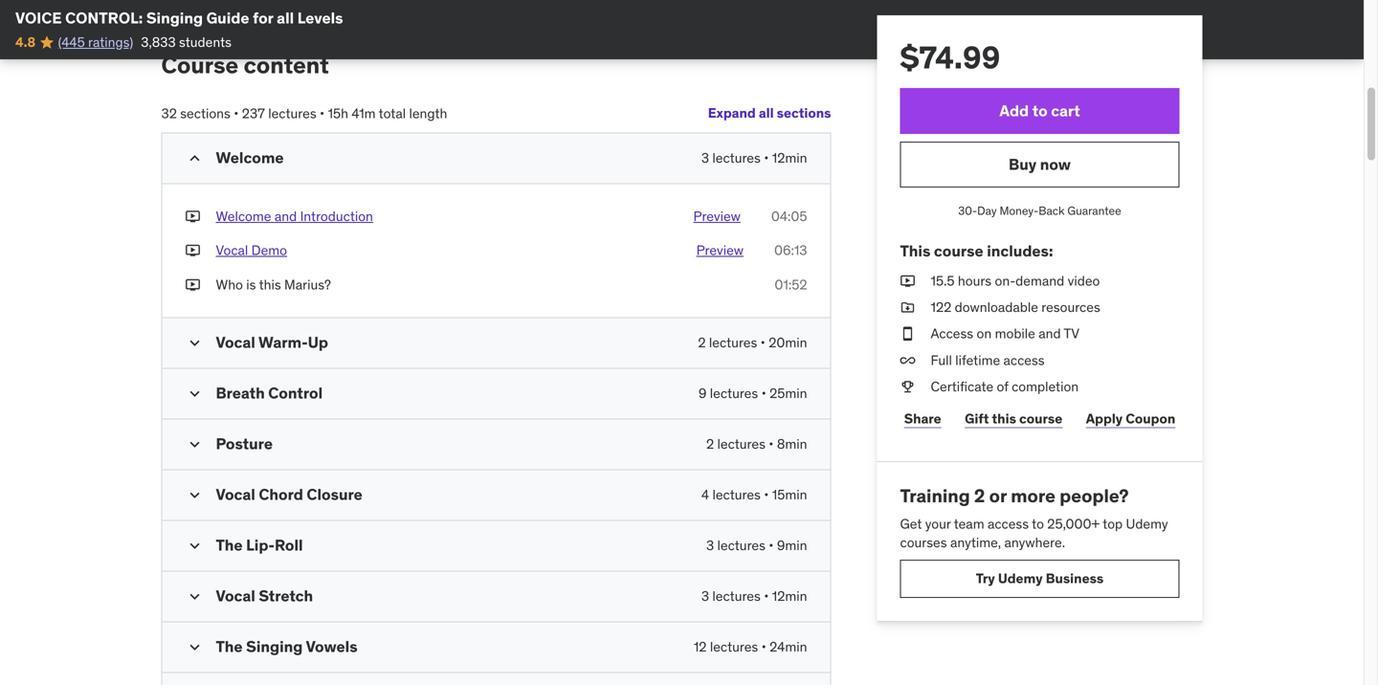 Task type: locate. For each thing, give the bounding box(es) containing it.
lectures up 9 lectures • 25min
[[709, 334, 758, 351]]

0 vertical spatial all
[[277, 8, 294, 28]]

small image
[[185, 149, 204, 168], [185, 435, 204, 454], [185, 486, 204, 505], [185, 638, 204, 657]]

vocal inside button
[[216, 242, 248, 259]]

small image for vocal chord closure
[[185, 486, 204, 505]]

12min for vocal stretch
[[773, 588, 808, 605]]

• left 25min
[[762, 385, 767, 402]]

gift
[[965, 410, 990, 428]]

• down "3 lectures • 9min"
[[764, 588, 769, 605]]

122 downloadable resources
[[931, 299, 1101, 316]]

and left tv at the top of page
[[1039, 325, 1062, 343]]

0 vertical spatial and
[[275, 208, 297, 225]]

lectures up 12 lectures • 24min
[[713, 588, 761, 605]]

lectures right 9
[[710, 385, 759, 402]]

1 the from the top
[[216, 536, 243, 555]]

back
[[1039, 203, 1065, 218]]

2 lectures • 8min
[[707, 436, 808, 453]]

12min up 24min
[[773, 588, 808, 605]]

udemy right "try"
[[999, 570, 1043, 588]]

2 for vocal warm-up
[[698, 334, 706, 351]]

small image for posture
[[185, 435, 204, 454]]

vocal
[[216, 242, 248, 259], [216, 333, 255, 352], [216, 485, 255, 505], [216, 586, 255, 606]]

ratings)
[[88, 33, 133, 51]]

total
[[379, 105, 406, 122]]

2 small image from the top
[[185, 384, 204, 403]]

expand
[[708, 105, 756, 122]]

1 vertical spatial udemy
[[999, 570, 1043, 588]]

try udemy business link
[[901, 560, 1180, 598]]

singing down vocal stretch
[[246, 637, 303, 657]]

1 vertical spatial 3 lectures • 12min
[[702, 588, 808, 605]]

xsmall image for access
[[901, 325, 916, 344]]

2 to from the top
[[1032, 515, 1045, 533]]

• left 237
[[234, 105, 239, 122]]

small image for vocal warm-up
[[185, 334, 204, 353]]

2 sections from the left
[[180, 105, 231, 122]]

access
[[1004, 352, 1045, 369], [988, 515, 1029, 533]]

marius?
[[284, 276, 331, 293]]

0 vertical spatial 2
[[698, 334, 706, 351]]

all
[[277, 8, 294, 28], [759, 105, 774, 122]]

0 vertical spatial this
[[259, 276, 281, 293]]

preview for 04:05
[[694, 208, 741, 225]]

4 small image from the top
[[185, 638, 204, 657]]

lectures right 4
[[713, 486, 761, 504]]

small image left posture
[[185, 435, 204, 454]]

small image left vocal stretch
[[185, 587, 204, 606]]

2 lectures • 20min
[[698, 334, 808, 351]]

vocal left chord
[[216, 485, 255, 505]]

vocal chord closure
[[216, 485, 363, 505]]

12min
[[773, 149, 808, 167], [773, 588, 808, 605]]

0 vertical spatial 12min
[[773, 149, 808, 167]]

up
[[308, 333, 328, 352]]

sections right expand
[[777, 105, 832, 122]]

lectures for singing
[[710, 639, 759, 656]]

to inside training 2 or more people? get your team access to 25,000+ top udemy courses anytime, anywhere.
[[1032, 515, 1045, 533]]

• left 8min
[[769, 436, 774, 453]]

3 up 12
[[702, 588, 710, 605]]

course down completion at the right bottom
[[1020, 410, 1063, 428]]

1 3 lectures • 12min from the top
[[702, 149, 808, 167]]

12min down expand all sections 'dropdown button'
[[773, 149, 808, 167]]

1 vertical spatial 3
[[707, 537, 714, 554]]

1 small image from the top
[[185, 149, 204, 168]]

0 vertical spatial preview
[[694, 208, 741, 225]]

small image left vocal warm-up
[[185, 334, 204, 353]]

the left lip-
[[216, 536, 243, 555]]

0 vertical spatial to
[[1033, 101, 1048, 121]]

breath
[[216, 383, 265, 403]]

and
[[275, 208, 297, 225], [1039, 325, 1062, 343]]

• left 15min
[[764, 486, 769, 504]]

1 vertical spatial all
[[759, 105, 774, 122]]

15h 41m
[[328, 105, 376, 122]]

3 for lip-
[[707, 537, 714, 554]]

the for the lip-roll
[[216, 536, 243, 555]]

0 horizontal spatial all
[[277, 8, 294, 28]]

this
[[259, 276, 281, 293], [993, 410, 1017, 428]]

welcome up vocal demo
[[216, 208, 271, 225]]

certificate of completion
[[931, 378, 1079, 395]]

course
[[161, 51, 239, 79]]

voice
[[15, 8, 62, 28]]

lectures right 12
[[710, 639, 759, 656]]

vocal left warm-
[[216, 333, 255, 352]]

apply coupon
[[1087, 410, 1176, 428]]

vocal warm-up
[[216, 333, 328, 352]]

to up anywhere.
[[1032, 515, 1045, 533]]

cart
[[1052, 101, 1081, 121]]

gift this course link
[[961, 400, 1067, 439]]

1 small image from the top
[[185, 334, 204, 353]]

2 vertical spatial 2
[[975, 485, 986, 507]]

this right is
[[259, 276, 281, 293]]

all right the for
[[277, 8, 294, 28]]

1 vertical spatial 12min
[[773, 588, 808, 605]]

2 up 4
[[707, 436, 714, 453]]

vocal stretch
[[216, 586, 313, 606]]

voice control: singing guide for all levels
[[15, 8, 343, 28]]

3 lectures • 12min for welcome
[[702, 149, 808, 167]]

small image left the singing vowels
[[185, 638, 204, 657]]

2 vertical spatial 3
[[702, 588, 710, 605]]

1 horizontal spatial and
[[1039, 325, 1062, 343]]

sections right the "32"
[[180, 105, 231, 122]]

(445 ratings)
[[58, 33, 133, 51]]

small image down course
[[185, 149, 204, 168]]

0 vertical spatial the
[[216, 536, 243, 555]]

completion
[[1012, 378, 1079, 395]]

get
[[901, 515, 922, 533]]

the down vocal stretch
[[216, 637, 243, 657]]

3 down expand
[[702, 149, 710, 167]]

small image left 'the lip-roll'
[[185, 537, 204, 556]]

1 vertical spatial preview
[[697, 242, 744, 259]]

1 to from the top
[[1033, 101, 1048, 121]]

0 vertical spatial welcome
[[216, 148, 284, 168]]

xsmall image
[[185, 207, 201, 226], [185, 276, 201, 294], [901, 298, 916, 317], [901, 378, 916, 396]]

vocal left stretch
[[216, 586, 255, 606]]

gift this course
[[965, 410, 1063, 428]]

lectures for stretch
[[713, 588, 761, 605]]

small image for welcome
[[185, 149, 204, 168]]

sections
[[777, 105, 832, 122], [180, 105, 231, 122]]

3 small image from the top
[[185, 537, 204, 556]]

1 horizontal spatial this
[[993, 410, 1017, 428]]

sections inside 'dropdown button'
[[777, 105, 832, 122]]

to
[[1033, 101, 1048, 121], [1032, 515, 1045, 533]]

2 inside training 2 or more people? get your team access to 25,000+ top udemy courses anytime, anywhere.
[[975, 485, 986, 507]]

2 up 9
[[698, 334, 706, 351]]

small image
[[185, 334, 204, 353], [185, 384, 204, 403], [185, 537, 204, 556], [185, 587, 204, 606]]

1 12min from the top
[[773, 149, 808, 167]]

2 12min from the top
[[773, 588, 808, 605]]

2 vocal from the top
[[216, 333, 255, 352]]

• for the lip-roll
[[769, 537, 774, 554]]

the
[[216, 536, 243, 555], [216, 637, 243, 657]]

xsmall image left access
[[901, 325, 916, 344]]

1 horizontal spatial all
[[759, 105, 774, 122]]

1 vocal from the top
[[216, 242, 248, 259]]

this
[[901, 241, 931, 261]]

2 welcome from the top
[[216, 208, 271, 225]]

4 small image from the top
[[185, 587, 204, 606]]

udemy right top
[[1127, 515, 1169, 533]]

to left cart
[[1033, 101, 1048, 121]]

udemy inside training 2 or more people? get your team access to 25,000+ top udemy courses anytime, anywhere.
[[1127, 515, 1169, 533]]

all right expand
[[759, 105, 774, 122]]

coupon
[[1126, 410, 1176, 428]]

24min
[[770, 639, 808, 656]]

4
[[702, 486, 710, 504]]

guarantee
[[1068, 203, 1122, 218]]

1 vertical spatial and
[[1039, 325, 1062, 343]]

xsmall image down "this"
[[901, 272, 916, 291]]

xsmall image left vocal demo button
[[185, 241, 201, 260]]

1 vertical spatial singing
[[246, 637, 303, 657]]

30-day money-back guarantee
[[959, 203, 1122, 218]]

access down or
[[988, 515, 1029, 533]]

access inside training 2 or more people? get your team access to 25,000+ top udemy courses anytime, anywhere.
[[988, 515, 1029, 533]]

15.5 hours on-demand video
[[931, 272, 1101, 290]]

course up hours
[[935, 241, 984, 261]]

small image left chord
[[185, 486, 204, 505]]

vocal demo button
[[216, 241, 287, 260]]

3
[[702, 149, 710, 167], [707, 537, 714, 554], [702, 588, 710, 605]]

1 vertical spatial to
[[1032, 515, 1045, 533]]

0 vertical spatial 3 lectures • 12min
[[702, 149, 808, 167]]

expand all sections button
[[708, 94, 832, 133]]

day
[[978, 203, 997, 218]]

1 welcome from the top
[[216, 148, 284, 168]]

• left 15h 41m
[[320, 105, 325, 122]]

on-
[[995, 272, 1016, 290]]

access down the mobile
[[1004, 352, 1045, 369]]

vocal up "who"
[[216, 242, 248, 259]]

• left 20min
[[761, 334, 766, 351]]

and up the demo in the left top of the page
[[275, 208, 297, 225]]

this right gift
[[993, 410, 1017, 428]]

3 small image from the top
[[185, 486, 204, 505]]

0 horizontal spatial udemy
[[999, 570, 1043, 588]]

small image for vocal stretch
[[185, 587, 204, 606]]

4 vocal from the top
[[216, 586, 255, 606]]

1 vertical spatial welcome
[[216, 208, 271, 225]]

0 vertical spatial course
[[935, 241, 984, 261]]

1 vertical spatial access
[[988, 515, 1029, 533]]

lectures for lip-
[[718, 537, 766, 554]]

lectures for control
[[710, 385, 759, 402]]

of
[[997, 378, 1009, 395]]

12min for welcome
[[773, 149, 808, 167]]

preview left 06:13
[[697, 242, 744, 259]]

0 vertical spatial 3
[[702, 149, 710, 167]]

• left 24min
[[762, 639, 767, 656]]

students
[[179, 33, 232, 51]]

3 down 4
[[707, 537, 714, 554]]

2
[[698, 334, 706, 351], [707, 436, 714, 453], [975, 485, 986, 507]]

2 the from the top
[[216, 637, 243, 657]]

welcome
[[216, 148, 284, 168], [216, 208, 271, 225]]

content
[[244, 51, 329, 79]]

vowels
[[306, 637, 358, 657]]

2 3 lectures • 12min from the top
[[702, 588, 808, 605]]

singing up 3,833 students on the left of the page
[[146, 8, 203, 28]]

• down expand all sections 'dropdown button'
[[764, 149, 769, 167]]

3 lectures • 12min down expand all sections 'dropdown button'
[[702, 149, 808, 167]]

0 horizontal spatial singing
[[146, 8, 203, 28]]

expand all sections
[[708, 105, 832, 122]]

1 sections from the left
[[777, 105, 832, 122]]

add to cart button
[[901, 88, 1180, 134]]

introduction
[[300, 208, 373, 225]]

0 horizontal spatial and
[[275, 208, 297, 225]]

more
[[1011, 485, 1056, 507]]

1 vertical spatial the
[[216, 637, 243, 657]]

2 small image from the top
[[185, 435, 204, 454]]

0 vertical spatial udemy
[[1127, 515, 1169, 533]]

preview left 04:05
[[694, 208, 741, 225]]

certificate
[[931, 378, 994, 395]]

3 lectures • 12min down "3 lectures • 9min"
[[702, 588, 808, 605]]

welcome and introduction button
[[216, 207, 373, 226]]

1 vertical spatial 2
[[707, 436, 714, 453]]

32 sections • 237 lectures • 15h 41m total length
[[161, 105, 448, 122]]

welcome and introduction
[[216, 208, 373, 225]]

2 left or
[[975, 485, 986, 507]]

is
[[246, 276, 256, 293]]

welcome down 237
[[216, 148, 284, 168]]

downloadable
[[955, 299, 1039, 316]]

0 horizontal spatial sections
[[180, 105, 231, 122]]

warm-
[[259, 333, 308, 352]]

1 horizontal spatial sections
[[777, 105, 832, 122]]

• for posture
[[769, 436, 774, 453]]

xsmall image left full
[[901, 351, 916, 370]]

lectures down expand
[[713, 149, 761, 167]]

4 lectures • 15min
[[702, 486, 808, 504]]

1 vertical spatial this
[[993, 410, 1017, 428]]

1 horizontal spatial udemy
[[1127, 515, 1169, 533]]

xsmall image
[[185, 241, 201, 260], [901, 272, 916, 291], [901, 325, 916, 344], [901, 351, 916, 370]]

vocal for vocal demo
[[216, 242, 248, 259]]

06:13
[[775, 242, 808, 259]]

237
[[242, 105, 265, 122]]

stretch
[[259, 586, 313, 606]]

1 vertical spatial course
[[1020, 410, 1063, 428]]

welcome inside welcome and introduction button
[[216, 208, 271, 225]]

• left 9min
[[769, 537, 774, 554]]

training
[[901, 485, 971, 507]]

3 vocal from the top
[[216, 485, 255, 505]]

training 2 or more people? get your team access to 25,000+ top udemy courses anytime, anywhere.
[[901, 485, 1169, 551]]

posture
[[216, 434, 273, 454]]

lectures
[[268, 105, 317, 122], [713, 149, 761, 167], [709, 334, 758, 351], [710, 385, 759, 402], [718, 436, 766, 453], [713, 486, 761, 504], [718, 537, 766, 554], [713, 588, 761, 605], [710, 639, 759, 656]]

0 horizontal spatial course
[[935, 241, 984, 261]]

small image left breath
[[185, 384, 204, 403]]

• for breath control
[[762, 385, 767, 402]]

lectures left 9min
[[718, 537, 766, 554]]



Task type: vqa. For each thing, say whether or not it's contained in the screenshot.
THE [2024] MANAGEMENT SKILLS CERTIFICATION COURSE (NOW WITH AI!) link on the bottom of page
no



Task type: describe. For each thing, give the bounding box(es) containing it.
• for vocal chord closure
[[764, 486, 769, 504]]

chord
[[259, 485, 303, 505]]

lifetime
[[956, 352, 1001, 369]]

vocal demo
[[216, 242, 287, 259]]

$74.99 add to cart
[[901, 38, 1081, 121]]

9 lectures • 25min
[[699, 385, 808, 402]]

roll
[[275, 536, 303, 555]]

lectures for warm-
[[709, 334, 758, 351]]

control
[[268, 383, 323, 403]]

122
[[931, 299, 952, 316]]

vocal for vocal stretch
[[216, 586, 255, 606]]

04:05
[[772, 208, 808, 225]]

course content
[[161, 51, 329, 79]]

mobile
[[996, 325, 1036, 343]]

small image for breath control
[[185, 384, 204, 403]]

lectures for chord
[[713, 486, 761, 504]]

$74.99
[[901, 38, 1001, 77]]

small image for the singing vowels
[[185, 638, 204, 657]]

15.5
[[931, 272, 955, 290]]

for
[[253, 8, 274, 28]]

includes:
[[987, 241, 1054, 261]]

the singing vowels
[[216, 637, 358, 657]]

demand
[[1016, 272, 1065, 290]]

and inside button
[[275, 208, 297, 225]]

• for vocal stretch
[[764, 588, 769, 605]]

vocal for vocal chord closure
[[216, 485, 255, 505]]

resources
[[1042, 299, 1101, 316]]

preview for 06:13
[[697, 242, 744, 259]]

apply
[[1087, 410, 1123, 428]]

guide
[[206, 8, 249, 28]]

lectures left 8min
[[718, 436, 766, 453]]

share
[[905, 410, 942, 428]]

0 vertical spatial access
[[1004, 352, 1045, 369]]

lip-
[[246, 536, 275, 555]]

your
[[926, 515, 951, 533]]

01:52
[[775, 276, 808, 293]]

8min
[[777, 436, 808, 453]]

2 for posture
[[707, 436, 714, 453]]

1 horizontal spatial singing
[[246, 637, 303, 657]]

this course includes:
[[901, 241, 1054, 261]]

udemy inside 'link'
[[999, 570, 1043, 588]]

closure
[[307, 485, 363, 505]]

25,000+
[[1048, 515, 1100, 533]]

15min
[[773, 486, 808, 504]]

• for vocal warm-up
[[761, 334, 766, 351]]

3 for stretch
[[702, 588, 710, 605]]

now
[[1041, 155, 1072, 174]]

0 horizontal spatial this
[[259, 276, 281, 293]]

top
[[1103, 515, 1123, 533]]

money-
[[1000, 203, 1039, 218]]

• for the singing vowels
[[762, 639, 767, 656]]

9min
[[777, 537, 808, 554]]

control:
[[65, 8, 143, 28]]

breath control
[[216, 383, 323, 403]]

full
[[931, 352, 953, 369]]

lectures right 237
[[268, 105, 317, 122]]

courses
[[901, 534, 948, 551]]

small image for the lip-roll
[[185, 537, 204, 556]]

xsmall image for 15.5
[[901, 272, 916, 291]]

who is this marius?
[[216, 276, 331, 293]]

xsmall image for full
[[901, 351, 916, 370]]

team
[[954, 515, 985, 533]]

1 horizontal spatial course
[[1020, 410, 1063, 428]]

buy now button
[[901, 142, 1180, 188]]

on
[[977, 325, 992, 343]]

people?
[[1060, 485, 1130, 507]]

vocal for vocal warm-up
[[216, 333, 255, 352]]

• for welcome
[[764, 149, 769, 167]]

the for the singing vowels
[[216, 637, 243, 657]]

the lip-roll
[[216, 536, 303, 555]]

business
[[1046, 570, 1104, 588]]

access on mobile and tv
[[931, 325, 1080, 343]]

try udemy business
[[976, 570, 1104, 588]]

buy now
[[1009, 155, 1072, 174]]

3,833
[[141, 33, 176, 51]]

3,833 students
[[141, 33, 232, 51]]

or
[[990, 485, 1007, 507]]

to inside $74.99 add to cart
[[1033, 101, 1048, 121]]

full lifetime access
[[931, 352, 1045, 369]]

9
[[699, 385, 707, 402]]

12
[[694, 639, 707, 656]]

welcome for welcome and introduction
[[216, 208, 271, 225]]

3 lectures • 9min
[[707, 537, 808, 554]]

anywhere.
[[1005, 534, 1066, 551]]

all inside 'dropdown button'
[[759, 105, 774, 122]]

tv
[[1064, 325, 1080, 343]]

share button
[[901, 400, 946, 439]]

apply coupon button
[[1083, 400, 1180, 439]]

3 lectures • 12min for vocal stretch
[[702, 588, 808, 605]]

0 vertical spatial singing
[[146, 8, 203, 28]]

4.8
[[15, 33, 36, 51]]

welcome for welcome
[[216, 148, 284, 168]]

add
[[1000, 101, 1030, 121]]

buy
[[1009, 155, 1037, 174]]

20min
[[769, 334, 808, 351]]

video
[[1068, 272, 1101, 290]]



